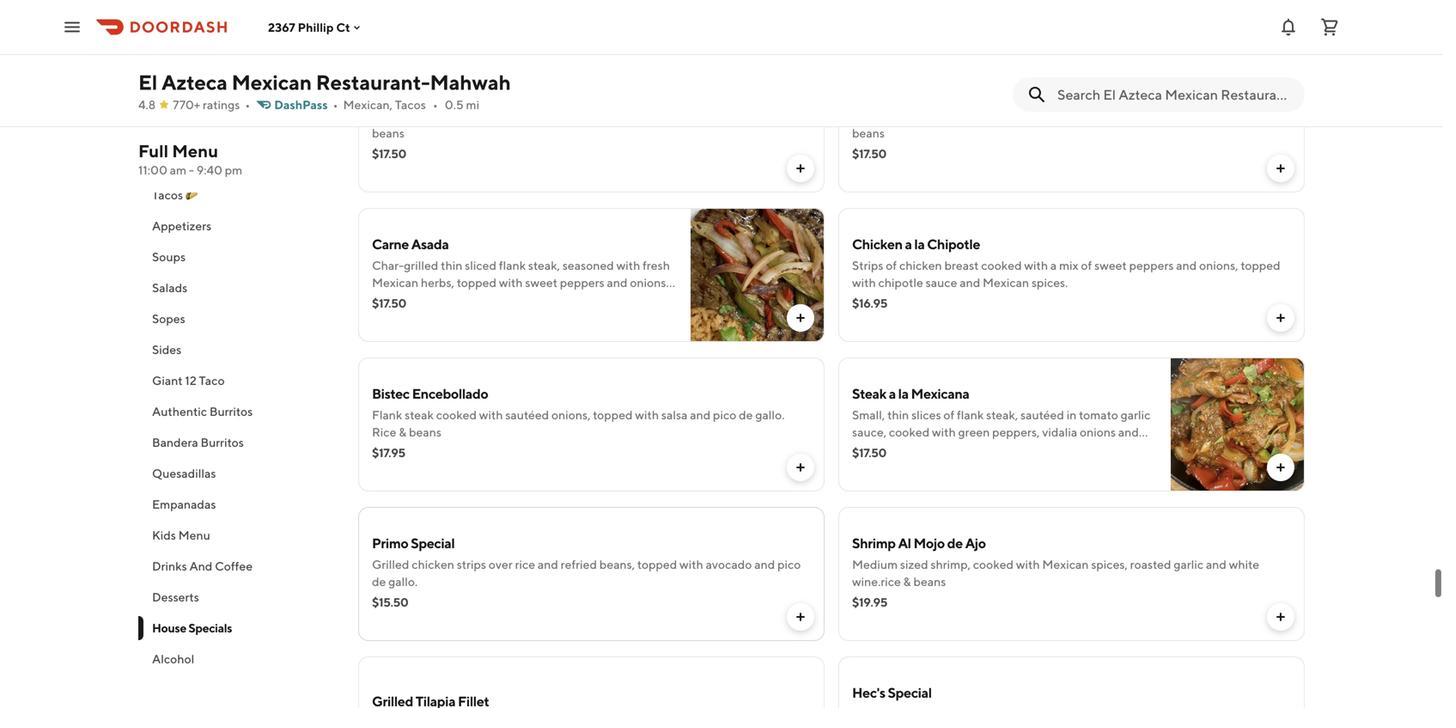 Task type: describe. For each thing, give the bounding box(es) containing it.
11:00
[[138, 163, 168, 177]]

cheese.rice inside breaded chicken topped with refried beans, green salsa and melted cheese.rice & beans $17.50
[[1219, 109, 1281, 123]]

steak inside the steak a la azteca breaded steak topped with refried beans, green salsa and melted cheese.rice & beans $17.50
[[422, 109, 451, 123]]

giant 12 taco button
[[138, 365, 338, 396]]

burritos for bandera burritos
[[201, 435, 244, 450]]

sautéed inside the steak a la mexicana small, thin slices of flank steak, sautéed in tomato garlic sauce, cooked with green peppers, vidalia onions and jalapeño. rice & beans
[[1021, 408, 1065, 422]]

chicken inside "primo special grilled chicken strips over rice and refried beans, topped with avocado and pico de gallo. $15.50"
[[412, 557, 455, 572]]

cooked inside bistec encebollado flank steak cooked with sautéed onions, topped with salsa and pico de gallo. rice & beans $17.95
[[436, 408, 477, 422]]

pico inside bistec encebollado flank steak cooked with sautéed onions, topped with salsa and pico de gallo. rice & beans $17.95
[[713, 408, 737, 422]]

rice inside bistec encebollado flank steak cooked with sautéed onions, topped with salsa and pico de gallo. rice & beans $17.95
[[372, 425, 397, 439]]

soups
[[152, 250, 186, 264]]

topped inside the steak a la azteca breaded steak topped with refried beans, green salsa and melted cheese.rice & beans $17.50
[[453, 109, 493, 123]]

topped inside breaded chicken topped with refried beans, green salsa and melted cheese.rice & beans $17.50
[[947, 109, 987, 123]]

tacos 🌮
[[152, 188, 198, 202]]

house
[[152, 621, 186, 635]]

la for chipotle
[[915, 236, 925, 252]]

herbs,
[[421, 275, 455, 290]]

rice inside carne asada char-grilled thin sliced flank steak, seasoned with fresh mexican herbs, topped with sweet peppers and onions. rice & beans
[[372, 293, 397, 307]]

quesadillas
[[152, 466, 216, 480]]

chicken inside chicken a la chipotle strips of chicken breast cooked with a mix of sweet peppers and onions, topped with chipotle sauce and mexican spices. $16.95
[[900, 258, 943, 272]]

and inside shrimp al mojo de ajo medium sized shrimp, cooked with mexican spices, roasted garlic and white wine.rice & beans $19.95
[[1207, 557, 1227, 572]]

topped inside chicken a la chipotle strips of chicken breast cooked with a mix of sweet peppers and onions, topped with chipotle sauce and mexican spices. $16.95
[[1241, 258, 1281, 272]]

primo
[[372, 535, 409, 551]]

and inside the steak a la azteca breaded steak topped with refried beans, green salsa and melted cheese.rice & beans $17.50
[[661, 109, 681, 123]]

$19.95
[[853, 595, 888, 609]]

specials
[[189, 621, 232, 635]]

in
[[1067, 408, 1077, 422]]

mojo
[[914, 535, 945, 551]]

el
[[138, 70, 157, 95]]

drinks and coffee button
[[138, 551, 338, 582]]

notification bell image
[[1279, 17, 1300, 37]]

beans inside carne asada char-grilled thin sliced flank steak, seasoned with fresh mexican herbs, topped with sweet peppers and onions. rice & beans
[[409, 293, 442, 307]]

a for mexicana
[[889, 385, 896, 402]]

770+
[[173, 98, 200, 112]]

salads button
[[138, 272, 338, 303]]

a left mix
[[1051, 258, 1057, 272]]

asada
[[411, 236, 449, 252]]

add item to cart image for with
[[1275, 162, 1288, 175]]

onions.
[[630, 275, 669, 290]]

sized
[[901, 557, 929, 572]]

rice
[[515, 557, 536, 572]]

beans inside the steak a la azteca breaded steak topped with refried beans, green salsa and melted cheese.rice & beans $17.50
[[372, 126, 405, 140]]

slices
[[912, 408, 942, 422]]

2367 phillip ct button
[[268, 20, 364, 34]]

green inside the steak a la mexicana small, thin slices of flank steak, sautéed in tomato garlic sauce, cooked with green peppers, vidalia onions and jalapeño. rice & beans
[[959, 425, 990, 439]]

sopes button
[[138, 303, 338, 334]]

sweet inside carne asada char-grilled thin sliced flank steak, seasoned with fresh mexican herbs, topped with sweet peppers and onions. rice & beans
[[525, 275, 558, 290]]

chipotle
[[879, 275, 924, 290]]

of inside the steak a la mexicana small, thin slices of flank steak, sautéed in tomato garlic sauce, cooked with green peppers, vidalia onions and jalapeño. rice & beans
[[944, 408, 955, 422]]

sopes
[[152, 312, 185, 326]]

la for azteca
[[418, 86, 429, 103]]

bandera burritos button
[[138, 427, 338, 458]]

sauce,
[[853, 425, 887, 439]]

restaurant-
[[316, 70, 430, 95]]

mahwah
[[430, 70, 511, 95]]

grilled
[[372, 557, 409, 572]]

pm
[[225, 163, 243, 177]]

beans inside bistec encebollado flank steak cooked with sautéed onions, topped with salsa and pico de gallo. rice & beans $17.95
[[409, 425, 442, 439]]

and inside the steak a la mexicana small, thin slices of flank steak, sautéed in tomato garlic sauce, cooked with green peppers, vidalia onions and jalapeño. rice & beans
[[1119, 425, 1140, 439]]

hec's
[[853, 685, 886, 701]]

2 horizontal spatial of
[[1082, 258, 1093, 272]]

9:40
[[197, 163, 223, 177]]

flank inside carne asada char-grilled thin sliced flank steak, seasoned with fresh mexican herbs, topped with sweet peppers and onions. rice & beans
[[499, 258, 526, 272]]

refried for primo special
[[561, 557, 597, 572]]

cooked inside chicken a la chipotle strips of chicken breast cooked with a mix of sweet peppers and onions, topped with chipotle sauce and mexican spices. $16.95
[[982, 258, 1022, 272]]

sides button
[[138, 334, 338, 365]]

beans inside breaded chicken topped with refried beans, green salsa and melted cheese.rice & beans $17.50
[[853, 126, 885, 140]]

mexican up dashpass
[[232, 70, 312, 95]]

rice inside the steak a la mexicana small, thin slices of flank steak, sautéed in tomato garlic sauce, cooked with green peppers, vidalia onions and jalapeño. rice & beans
[[905, 442, 929, 456]]

spices,
[[1092, 557, 1128, 572]]

full menu 11:00 am - 9:40 pm
[[138, 141, 243, 177]]

authentic burritos button
[[138, 396, 338, 427]]

Item Search search field
[[1058, 85, 1292, 104]]

dashpass •
[[274, 98, 338, 112]]

melted inside breaded chicken topped with refried beans, green salsa and melted cheese.rice & beans $17.50
[[1178, 109, 1217, 123]]

giant 12 taco
[[152, 373, 225, 388]]

add item to cart image for azteca
[[794, 162, 808, 175]]

carne asada image
[[691, 208, 825, 342]]

breaded inside the steak a la azteca breaded steak topped with refried beans, green salsa and melted cheese.rice & beans $17.50
[[372, 109, 419, 123]]

with inside breaded chicken topped with refried beans, green salsa and melted cheese.rice & beans $17.50
[[989, 109, 1013, 123]]

desserts
[[152, 590, 199, 604]]

tacos 🌮 button
[[138, 180, 338, 211]]

avocado
[[706, 557, 752, 572]]

steak a la mexicana image
[[1172, 358, 1306, 492]]

beans inside the steak a la mexicana small, thin slices of flank steak, sautéed in tomato garlic sauce, cooked with green peppers, vidalia onions and jalapeño. rice & beans
[[941, 442, 974, 456]]

onions, inside chicken a la chipotle strips of chicken breast cooked with a mix of sweet peppers and onions, topped with chipotle sauce and mexican spices. $16.95
[[1200, 258, 1239, 272]]

mi
[[466, 98, 480, 112]]

alcohol button
[[138, 644, 338, 675]]

salsa inside the steak a la azteca breaded steak topped with refried beans, green salsa and melted cheese.rice & beans $17.50
[[632, 109, 658, 123]]

fresh
[[643, 258, 670, 272]]

small,
[[853, 408, 886, 422]]

thin inside carne asada char-grilled thin sliced flank steak, seasoned with fresh mexican herbs, topped with sweet peppers and onions. rice & beans
[[441, 258, 463, 272]]

refried inside breaded chicken topped with refried beans, green salsa and melted cheese.rice & beans $17.50
[[1016, 109, 1052, 123]]

sides
[[152, 343, 182, 357]]

char-
[[372, 258, 404, 272]]

with inside the steak a la azteca breaded steak topped with refried beans, green salsa and melted cheese.rice & beans $17.50
[[495, 109, 519, 123]]

& inside bistec encebollado flank steak cooked with sautéed onions, topped with salsa and pico de gallo. rice & beans $17.95
[[399, 425, 407, 439]]

spices.
[[1032, 275, 1069, 290]]

$16.95
[[853, 296, 888, 310]]

beans, for primo special
[[600, 557, 635, 572]]

sliced
[[465, 258, 497, 272]]

ratings
[[203, 98, 240, 112]]

primo special grilled chicken strips over rice and refried beans, topped with avocado and pico de gallo. $15.50
[[372, 535, 801, 609]]

menu for full
[[172, 141, 218, 161]]

& inside the steak a la azteca breaded steak topped with refried beans, green salsa and melted cheese.rice & beans $17.50
[[789, 109, 797, 123]]

& inside shrimp al mojo de ajo medium sized shrimp, cooked with mexican spices, roasted garlic and white wine.rice & beans $19.95
[[904, 575, 912, 589]]

phillip
[[298, 20, 334, 34]]

$15.50
[[372, 595, 409, 609]]

0 vertical spatial tacos
[[395, 98, 426, 112]]

tomato
[[1080, 408, 1119, 422]]

authentic burritos
[[152, 404, 253, 419]]

🌮
[[186, 188, 198, 202]]

shrimp
[[853, 535, 896, 551]]

wine.rice
[[853, 575, 902, 589]]

empanadas button
[[138, 489, 338, 520]]

am
[[170, 163, 187, 177]]

azteca inside the steak a la azteca breaded steak topped with refried beans, green salsa and melted cheese.rice & beans $17.50
[[431, 86, 473, 103]]

steak, inside carne asada char-grilled thin sliced flank steak, seasoned with fresh mexican herbs, topped with sweet peppers and onions. rice & beans
[[529, 258, 560, 272]]

& inside the steak a la mexicana small, thin slices of flank steak, sautéed in tomato garlic sauce, cooked with green peppers, vidalia onions and jalapeño. rice & beans
[[931, 442, 939, 456]]

0 horizontal spatial azteca
[[162, 70, 228, 95]]

shrimp,
[[931, 557, 971, 572]]

alcohol
[[152, 652, 194, 666]]

special for hec's
[[888, 685, 932, 701]]

topped inside bistec encebollado flank steak cooked with sautéed onions, topped with salsa and pico de gallo. rice & beans $17.95
[[593, 408, 633, 422]]

gallo. inside bistec encebollado flank steak cooked with sautéed onions, topped with salsa and pico de gallo. rice & beans $17.95
[[756, 408, 785, 422]]

• for 770+ ratings •
[[245, 98, 250, 112]]

breaded inside breaded chicken topped with refried beans, green salsa and melted cheese.rice & beans $17.50
[[853, 109, 900, 123]]

2367 phillip ct
[[268, 20, 350, 34]]

authentic
[[152, 404, 207, 419]]

ajo
[[966, 535, 987, 551]]

coffee
[[215, 559, 253, 573]]

bistec
[[372, 385, 410, 402]]

open menu image
[[62, 17, 83, 37]]



Task type: vqa. For each thing, say whether or not it's contained in the screenshot.
peppers
yes



Task type: locate. For each thing, give the bounding box(es) containing it.
1 vertical spatial sweet
[[525, 275, 558, 290]]

0 vertical spatial pico
[[713, 408, 737, 422]]

refried for steak a la azteca
[[521, 109, 558, 123]]

2 vertical spatial de
[[372, 575, 386, 589]]

2 horizontal spatial beans,
[[1054, 109, 1090, 123]]

bandera
[[152, 435, 198, 450]]

1 vertical spatial menu
[[178, 528, 210, 542]]

0 horizontal spatial breaded
[[372, 109, 419, 123]]

1 horizontal spatial special
[[888, 685, 932, 701]]

0 vertical spatial flank
[[499, 258, 526, 272]]

0 horizontal spatial garlic
[[1121, 408, 1151, 422]]

peppers
[[1130, 258, 1175, 272], [560, 275, 605, 290]]

1 horizontal spatial tacos
[[395, 98, 426, 112]]

1 horizontal spatial pico
[[778, 557, 801, 572]]

0 horizontal spatial de
[[372, 575, 386, 589]]

1 horizontal spatial steak
[[853, 385, 887, 402]]

gallo. inside "primo special grilled chicken strips over rice and refried beans, topped with avocado and pico de gallo. $15.50"
[[389, 575, 418, 589]]

& inside breaded chicken topped with refried beans, green salsa and melted cheese.rice & beans $17.50
[[1283, 109, 1291, 123]]

0 horizontal spatial steak
[[372, 86, 406, 103]]

2 cheese.rice from the left
[[1219, 109, 1281, 123]]

la inside the steak a la mexicana small, thin slices of flank steak, sautéed in tomato garlic sauce, cooked with green peppers, vidalia onions and jalapeño. rice & beans
[[899, 385, 909, 402]]

1 horizontal spatial add item to cart image
[[1275, 162, 1288, 175]]

de inside bistec encebollado flank steak cooked with sautéed onions, topped with salsa and pico de gallo. rice & beans $17.95
[[739, 408, 753, 422]]

encebollado
[[412, 385, 489, 402]]

1 horizontal spatial sweet
[[1095, 258, 1128, 272]]

cooked down ajo
[[974, 557, 1014, 572]]

and inside carne asada char-grilled thin sliced flank steak, seasoned with fresh mexican herbs, topped with sweet peppers and onions. rice & beans
[[607, 275, 628, 290]]

1 horizontal spatial •
[[333, 98, 338, 112]]

of up chipotle
[[886, 258, 897, 272]]

770+ ratings •
[[173, 98, 250, 112]]

green inside breaded chicken topped with refried beans, green salsa and melted cheese.rice & beans $17.50
[[1092, 109, 1124, 123]]

and inside bistec encebollado flank steak cooked with sautéed onions, topped with salsa and pico de gallo. rice & beans $17.95
[[690, 408, 711, 422]]

0 vertical spatial burritos
[[210, 404, 253, 419]]

la for mexicana
[[899, 385, 909, 402]]

green inside the steak a la azteca breaded steak topped with refried beans, green salsa and melted cheese.rice & beans $17.50
[[598, 109, 630, 123]]

de inside "primo special grilled chicken strips over rice and refried beans, topped with avocado and pico de gallo. $15.50"
[[372, 575, 386, 589]]

la
[[418, 86, 429, 103], [915, 236, 925, 252], [899, 385, 909, 402]]

menu inside full menu 11:00 am - 9:40 pm
[[172, 141, 218, 161]]

with inside shrimp al mojo de ajo medium sized shrimp, cooked with mexican spices, roasted garlic and white wine.rice & beans $19.95
[[1017, 557, 1041, 572]]

desserts button
[[138, 582, 338, 613]]

garlic right roasted
[[1174, 557, 1204, 572]]

1 cheese.rice from the left
[[725, 109, 787, 123]]

de inside shrimp al mojo de ajo medium sized shrimp, cooked with mexican spices, roasted garlic and white wine.rice & beans $19.95
[[948, 535, 963, 551]]

steak, left seasoned
[[529, 258, 560, 272]]

0 horizontal spatial refried
[[521, 109, 558, 123]]

a left mexicana
[[889, 385, 896, 402]]

thin inside the steak a la mexicana small, thin slices of flank steak, sautéed in tomato garlic sauce, cooked with green peppers, vidalia onions and jalapeño. rice & beans
[[888, 408, 910, 422]]

0 vertical spatial onions,
[[1200, 258, 1239, 272]]

mexican inside shrimp al mojo de ajo medium sized shrimp, cooked with mexican spices, roasted garlic and white wine.rice & beans $19.95
[[1043, 557, 1089, 572]]

0 horizontal spatial thin
[[441, 258, 463, 272]]

jalapeño.
[[853, 442, 902, 456]]

0 horizontal spatial gallo.
[[389, 575, 418, 589]]

1 horizontal spatial sautéed
[[1021, 408, 1065, 422]]

2 • from the left
[[333, 98, 338, 112]]

peppers,
[[993, 425, 1040, 439]]

0 horizontal spatial flank
[[499, 258, 526, 272]]

hec's special
[[853, 685, 932, 701]]

1 vertical spatial garlic
[[1174, 557, 1204, 572]]

special for primo
[[411, 535, 455, 551]]

beans inside shrimp al mojo de ajo medium sized shrimp, cooked with mexican spices, roasted garlic and white wine.rice & beans $19.95
[[914, 575, 947, 589]]

1 horizontal spatial cheese.rice
[[1219, 109, 1281, 123]]

1 vertical spatial la
[[915, 236, 925, 252]]

0 horizontal spatial beans,
[[560, 109, 596, 123]]

2 horizontal spatial de
[[948, 535, 963, 551]]

a inside the steak a la mexicana small, thin slices of flank steak, sautéed in tomato garlic sauce, cooked with green peppers, vidalia onions and jalapeño. rice & beans
[[889, 385, 896, 402]]

steak, up peppers,
[[987, 408, 1019, 422]]

1 horizontal spatial onions,
[[1200, 258, 1239, 272]]

peppers down seasoned
[[560, 275, 605, 290]]

0 horizontal spatial sautéed
[[506, 408, 549, 422]]

2367
[[268, 20, 295, 34]]

1 horizontal spatial garlic
[[1174, 557, 1204, 572]]

1 horizontal spatial steak,
[[987, 408, 1019, 422]]

3 • from the left
[[433, 98, 438, 112]]

beans, inside "primo special grilled chicken strips over rice and refried beans, topped with avocado and pico de gallo. $15.50"
[[600, 557, 635, 572]]

onions,
[[1200, 258, 1239, 272], [552, 408, 591, 422]]

rice down flank
[[372, 425, 397, 439]]

chicken inside breaded chicken topped with refried beans, green salsa and melted cheese.rice & beans $17.50
[[902, 109, 945, 123]]

el azteca mexican restaurant-mahwah
[[138, 70, 511, 95]]

rice down char-
[[372, 293, 397, 307]]

1 horizontal spatial peppers
[[1130, 258, 1175, 272]]

beans, for steak a la azteca
[[560, 109, 596, 123]]

0 vertical spatial thin
[[441, 258, 463, 272]]

2 sautéed from the left
[[1021, 408, 1065, 422]]

garlic
[[1121, 408, 1151, 422], [1174, 557, 1204, 572]]

kids menu
[[152, 528, 210, 542]]

flank
[[499, 258, 526, 272], [958, 408, 984, 422]]

1 horizontal spatial green
[[959, 425, 990, 439]]

• for mexican, tacos • 0.5 mi
[[433, 98, 438, 112]]

salsa inside breaded chicken topped with refried beans, green salsa and melted cheese.rice & beans $17.50
[[1126, 109, 1153, 123]]

burritos down the giant 12 taco button
[[210, 404, 253, 419]]

0 horizontal spatial steak,
[[529, 258, 560, 272]]

garlic for steak a la mexicana
[[1121, 408, 1151, 422]]

2 vertical spatial chicken
[[412, 557, 455, 572]]

1 vertical spatial chicken
[[900, 258, 943, 272]]

1 horizontal spatial de
[[739, 408, 753, 422]]

cheese.rice inside the steak a la azteca breaded steak topped with refried beans, green salsa and melted cheese.rice & beans $17.50
[[725, 109, 787, 123]]

1 vertical spatial rice
[[372, 425, 397, 439]]

azteca up 770+
[[162, 70, 228, 95]]

seasoned
[[563, 258, 614, 272]]

2 horizontal spatial la
[[915, 236, 925, 252]]

0 vertical spatial garlic
[[1121, 408, 1151, 422]]

• down the el azteca mexican restaurant-mahwah
[[333, 98, 338, 112]]

0 horizontal spatial cheese.rice
[[725, 109, 787, 123]]

peppers inside carne asada char-grilled thin sliced flank steak, seasoned with fresh mexican herbs, topped with sweet peppers and onions. rice & beans
[[560, 275, 605, 290]]

tacos left '🌮'
[[152, 188, 183, 202]]

mexican
[[232, 70, 312, 95], [372, 275, 419, 290], [983, 275, 1030, 290], [1043, 557, 1089, 572]]

0 vertical spatial steak
[[422, 109, 451, 123]]

1 • from the left
[[245, 98, 250, 112]]

1 horizontal spatial refried
[[561, 557, 597, 572]]

0 vertical spatial sweet
[[1095, 258, 1128, 272]]

topped inside carne asada char-grilled thin sliced flank steak, seasoned with fresh mexican herbs, topped with sweet peppers and onions. rice & beans
[[457, 275, 497, 290]]

special right hec's
[[888, 685, 932, 701]]

2 horizontal spatial salsa
[[1126, 109, 1153, 123]]

mexican left spices,
[[1043, 557, 1089, 572]]

1 add item to cart image from the left
[[794, 162, 808, 175]]

cooked down slices
[[890, 425, 930, 439]]

0 horizontal spatial add item to cart image
[[794, 162, 808, 175]]

0 horizontal spatial onions,
[[552, 408, 591, 422]]

a right chicken at the top right of the page
[[905, 236, 912, 252]]

flank down mexicana
[[958, 408, 984, 422]]

0 horizontal spatial special
[[411, 535, 455, 551]]

0 items, open order cart image
[[1320, 17, 1341, 37]]

cooked inside the steak a la mexicana small, thin slices of flank steak, sautéed in tomato garlic sauce, cooked with green peppers, vidalia onions and jalapeño. rice & beans
[[890, 425, 930, 439]]

strips
[[457, 557, 486, 572]]

vidalia
[[1043, 425, 1078, 439]]

garlic for shrimp al mojo de ajo
[[1174, 557, 1204, 572]]

grilled
[[404, 258, 439, 272]]

special right primo
[[411, 535, 455, 551]]

2 melted from the left
[[1178, 109, 1217, 123]]

•
[[245, 98, 250, 112], [333, 98, 338, 112], [433, 98, 438, 112]]

0 vertical spatial de
[[739, 408, 753, 422]]

of
[[886, 258, 897, 272], [1082, 258, 1093, 272], [944, 408, 955, 422]]

steak for steak a la mexicana
[[853, 385, 887, 402]]

sweet
[[1095, 258, 1128, 272], [525, 275, 558, 290]]

0 horizontal spatial sweet
[[525, 275, 558, 290]]

melted inside the steak a la azteca breaded steak topped with refried beans, green salsa and melted cheese.rice & beans $17.50
[[684, 109, 722, 123]]

la left chipotle
[[915, 236, 925, 252]]

onions, inside bistec encebollado flank steak cooked with sautéed onions, topped with salsa and pico de gallo. rice & beans $17.95
[[552, 408, 591, 422]]

garlic right tomato
[[1121, 408, 1151, 422]]

onions
[[1080, 425, 1117, 439]]

steak a la mexicana small, thin slices of flank steak, sautéed in tomato garlic sauce, cooked with green peppers, vidalia onions and jalapeño. rice & beans
[[853, 385, 1151, 456]]

$17.95
[[372, 446, 406, 460]]

add item to cart image
[[1275, 12, 1288, 26], [794, 311, 808, 325], [1275, 311, 1288, 325], [794, 461, 808, 474], [1275, 461, 1288, 474], [794, 610, 808, 624], [1275, 610, 1288, 624]]

a
[[409, 86, 416, 103], [905, 236, 912, 252], [1051, 258, 1057, 272], [889, 385, 896, 402]]

salsa
[[632, 109, 658, 123], [1126, 109, 1153, 123], [662, 408, 688, 422]]

steak up small,
[[853, 385, 887, 402]]

burritos for authentic burritos
[[210, 404, 253, 419]]

full
[[138, 141, 169, 161]]

soups button
[[138, 242, 338, 272]]

steak left 0.5
[[372, 86, 406, 103]]

appetizers button
[[138, 211, 338, 242]]

flank right "sliced"
[[499, 258, 526, 272]]

beans, inside breaded chicken topped with refried beans, green salsa and melted cheese.rice & beans $17.50
[[1054, 109, 1090, 123]]

sweet inside chicken a la chipotle strips of chicken breast cooked with a mix of sweet peppers and onions, topped with chipotle sauce and mexican spices. $16.95
[[1095, 258, 1128, 272]]

drinks and coffee
[[152, 559, 253, 573]]

dashpass
[[274, 98, 328, 112]]

and
[[189, 559, 213, 573]]

2 horizontal spatial refried
[[1016, 109, 1052, 123]]

1 horizontal spatial melted
[[1178, 109, 1217, 123]]

sautéed
[[506, 408, 549, 422], [1021, 408, 1065, 422]]

la inside the steak a la azteca breaded steak topped with refried beans, green salsa and melted cheese.rice & beans $17.50
[[418, 86, 429, 103]]

carne asada char-grilled thin sliced flank steak, seasoned with fresh mexican herbs, topped with sweet peppers and onions. rice & beans
[[372, 236, 670, 307]]

menu inside button
[[178, 528, 210, 542]]

1 horizontal spatial salsa
[[662, 408, 688, 422]]

$17.50
[[372, 147, 407, 161], [853, 147, 887, 161], [372, 296, 407, 310], [853, 446, 887, 460]]

0 vertical spatial steak,
[[529, 258, 560, 272]]

roasted
[[1131, 557, 1172, 572]]

with inside the steak a la mexicana small, thin slices of flank steak, sautéed in tomato garlic sauce, cooked with green peppers, vidalia onions and jalapeño. rice & beans
[[933, 425, 956, 439]]

steak inside the steak a la azteca breaded steak topped with refried beans, green salsa and melted cheese.rice & beans $17.50
[[372, 86, 406, 103]]

la inside chicken a la chipotle strips of chicken breast cooked with a mix of sweet peppers and onions, topped with chipotle sauce and mexican spices. $16.95
[[915, 236, 925, 252]]

carne
[[372, 236, 409, 252]]

a for azteca
[[409, 86, 416, 103]]

steak,
[[529, 258, 560, 272], [987, 408, 1019, 422]]

1 vertical spatial onions,
[[552, 408, 591, 422]]

1 vertical spatial burritos
[[201, 435, 244, 450]]

of right mix
[[1082, 258, 1093, 272]]

0 vertical spatial chicken
[[902, 109, 945, 123]]

0 horizontal spatial salsa
[[632, 109, 658, 123]]

chipotle
[[928, 236, 981, 252]]

ct
[[336, 20, 350, 34]]

mexican left the spices.
[[983, 275, 1030, 290]]

0 horizontal spatial •
[[245, 98, 250, 112]]

steak right flank
[[405, 408, 434, 422]]

al
[[899, 535, 912, 551]]

refried inside "primo special grilled chicken strips over rice and refried beans, topped with avocado and pico de gallo. $15.50"
[[561, 557, 597, 572]]

cooked
[[982, 258, 1022, 272], [436, 408, 477, 422], [890, 425, 930, 439], [974, 557, 1014, 572]]

1 horizontal spatial beans,
[[600, 557, 635, 572]]

of right slices
[[944, 408, 955, 422]]

rice down slices
[[905, 442, 929, 456]]

• left 0.5
[[433, 98, 438, 112]]

0 horizontal spatial melted
[[684, 109, 722, 123]]

0 vertical spatial gallo.
[[756, 408, 785, 422]]

azteca
[[162, 70, 228, 95], [431, 86, 473, 103]]

2 vertical spatial la
[[899, 385, 909, 402]]

0 horizontal spatial la
[[418, 86, 429, 103]]

with
[[495, 109, 519, 123], [989, 109, 1013, 123], [617, 258, 641, 272], [1025, 258, 1049, 272], [499, 275, 523, 290], [853, 275, 876, 290], [479, 408, 503, 422], [636, 408, 659, 422], [933, 425, 956, 439], [680, 557, 704, 572], [1017, 557, 1041, 572]]

chicken a la chipotle strips of chicken breast cooked with a mix of sweet peppers and onions, topped with chipotle sauce and mexican spices. $16.95
[[853, 236, 1281, 310]]

cooked right breast
[[982, 258, 1022, 272]]

0 horizontal spatial of
[[886, 258, 897, 272]]

steak inside the steak a la mexicana small, thin slices of flank steak, sautéed in tomato garlic sauce, cooked with green peppers, vidalia onions and jalapeño. rice & beans
[[853, 385, 887, 402]]

add item to cart image
[[794, 162, 808, 175], [1275, 162, 1288, 175]]

a for chipotle
[[905, 236, 912, 252]]

1 vertical spatial pico
[[778, 557, 801, 572]]

la left 0.5
[[418, 86, 429, 103]]

beans,
[[560, 109, 596, 123], [1054, 109, 1090, 123], [600, 557, 635, 572]]

1 vertical spatial special
[[888, 685, 932, 701]]

strips
[[853, 258, 884, 272]]

azteca right restaurant-
[[431, 86, 473, 103]]

tacos right mexican, at the top left
[[395, 98, 426, 112]]

medium
[[853, 557, 898, 572]]

steak left mi at the top left of the page
[[422, 109, 451, 123]]

1 breaded from the left
[[372, 109, 419, 123]]

0 vertical spatial la
[[418, 86, 429, 103]]

peppers inside chicken a la chipotle strips of chicken breast cooked with a mix of sweet peppers and onions, topped with chipotle sauce and mexican spices. $16.95
[[1130, 258, 1175, 272]]

1 horizontal spatial gallo.
[[756, 408, 785, 422]]

bandera burritos
[[152, 435, 244, 450]]

1 vertical spatial steak
[[853, 385, 887, 402]]

1 sautéed from the left
[[506, 408, 549, 422]]

breaded chicken topped with refried beans, green salsa and melted cheese.rice & beans $17.50
[[853, 109, 1291, 161]]

mexicana
[[912, 385, 970, 402]]

pico inside "primo special grilled chicken strips over rice and refried beans, topped with avocado and pico de gallo. $15.50"
[[778, 557, 801, 572]]

topped inside "primo special grilled chicken strips over rice and refried beans, topped with avocado and pico de gallo. $15.50"
[[638, 557, 678, 572]]

thin
[[441, 258, 463, 272], [888, 408, 910, 422]]

flank
[[372, 408, 403, 422]]

0 vertical spatial peppers
[[1130, 258, 1175, 272]]

0 vertical spatial steak
[[372, 86, 406, 103]]

peppers right mix
[[1130, 258, 1175, 272]]

breaded
[[372, 109, 419, 123], [853, 109, 900, 123]]

thin left slices
[[888, 408, 910, 422]]

steak, inside the steak a la mexicana small, thin slices of flank steak, sautéed in tomato garlic sauce, cooked with green peppers, vidalia onions and jalapeño. rice & beans
[[987, 408, 1019, 422]]

1 horizontal spatial azteca
[[431, 86, 473, 103]]

menu for kids
[[178, 528, 210, 542]]

1 vertical spatial de
[[948, 535, 963, 551]]

thin up herbs,
[[441, 258, 463, 272]]

special inside "primo special grilled chicken strips over rice and refried beans, topped with avocado and pico de gallo. $15.50"
[[411, 535, 455, 551]]

rice
[[372, 293, 397, 307], [372, 425, 397, 439], [905, 442, 929, 456]]

refried inside the steak a la azteca breaded steak topped with refried beans, green salsa and melted cheese.rice & beans $17.50
[[521, 109, 558, 123]]

menu right the kids
[[178, 528, 210, 542]]

mexican inside carne asada char-grilled thin sliced flank steak, seasoned with fresh mexican herbs, topped with sweet peppers and onions. rice & beans
[[372, 275, 419, 290]]

1 vertical spatial flank
[[958, 408, 984, 422]]

drinks
[[152, 559, 187, 573]]

$17.50 inside the steak a la azteca breaded steak topped with refried beans, green salsa and melted cheese.rice & beans $17.50
[[372, 147, 407, 161]]

1 horizontal spatial of
[[944, 408, 955, 422]]

steak a la azteca breaded steak topped with refried beans, green salsa and melted cheese.rice & beans $17.50
[[372, 86, 797, 161]]

0 horizontal spatial tacos
[[152, 188, 183, 202]]

2 add item to cart image from the left
[[1275, 162, 1288, 175]]

mexican down char-
[[372, 275, 419, 290]]

burritos
[[210, 404, 253, 419], [201, 435, 244, 450]]

garlic inside shrimp al mojo de ajo medium sized shrimp, cooked with mexican spices, roasted garlic and white wine.rice & beans $19.95
[[1174, 557, 1204, 572]]

cooked inside shrimp al mojo de ajo medium sized shrimp, cooked with mexican spices, roasted garlic and white wine.rice & beans $19.95
[[974, 557, 1014, 572]]

• right ratings
[[245, 98, 250, 112]]

chicken
[[902, 109, 945, 123], [900, 258, 943, 272], [412, 557, 455, 572]]

1 melted from the left
[[684, 109, 722, 123]]

& inside carne asada char-grilled thin sliced flank steak, seasoned with fresh mexican herbs, topped with sweet peppers and onions. rice & beans
[[399, 293, 407, 307]]

0 horizontal spatial pico
[[713, 408, 737, 422]]

1 horizontal spatial breaded
[[853, 109, 900, 123]]

with inside "primo special grilled chicken strips over rice and refried beans, topped with avocado and pico de gallo. $15.50"
[[680, 557, 704, 572]]

bistec encebollado flank steak cooked with sautéed onions, topped with salsa and pico de gallo. rice & beans $17.95
[[372, 385, 785, 460]]

house specials
[[152, 621, 232, 635]]

1 horizontal spatial thin
[[888, 408, 910, 422]]

steak inside bistec encebollado flank steak cooked with sautéed onions, topped with salsa and pico de gallo. rice & beans $17.95
[[405, 408, 434, 422]]

1 vertical spatial tacos
[[152, 188, 183, 202]]

1 vertical spatial steak
[[405, 408, 434, 422]]

sautéed inside bistec encebollado flank steak cooked with sautéed onions, topped with salsa and pico de gallo. rice & beans $17.95
[[506, 408, 549, 422]]

white
[[1230, 557, 1260, 572]]

salsa inside bistec encebollado flank steak cooked with sautéed onions, topped with salsa and pico de gallo. rice & beans $17.95
[[662, 408, 688, 422]]

steak
[[372, 86, 406, 103], [853, 385, 887, 402]]

menu up -
[[172, 141, 218, 161]]

and inside breaded chicken topped with refried beans, green salsa and melted cheese.rice & beans $17.50
[[1155, 109, 1176, 123]]

beans
[[372, 126, 405, 140], [853, 126, 885, 140], [409, 293, 442, 307], [409, 425, 442, 439], [941, 442, 974, 456], [914, 575, 947, 589]]

0 vertical spatial special
[[411, 535, 455, 551]]

mexican,
[[343, 98, 393, 112]]

2 horizontal spatial green
[[1092, 109, 1124, 123]]

1 vertical spatial steak,
[[987, 408, 1019, 422]]

appetizers
[[152, 219, 212, 233]]

burritos down authentic burritos button
[[201, 435, 244, 450]]

tacos
[[395, 98, 426, 112], [152, 188, 183, 202]]

a inside the steak a la azteca breaded steak topped with refried beans, green salsa and melted cheese.rice & beans $17.50
[[409, 86, 416, 103]]

1 horizontal spatial la
[[899, 385, 909, 402]]

0 vertical spatial rice
[[372, 293, 397, 307]]

tacos inside button
[[152, 188, 183, 202]]

and
[[661, 109, 681, 123], [1155, 109, 1176, 123], [1177, 258, 1198, 272], [607, 275, 628, 290], [960, 275, 981, 290], [690, 408, 711, 422], [1119, 425, 1140, 439], [538, 557, 559, 572], [755, 557, 776, 572], [1207, 557, 1227, 572]]

la left mexicana
[[899, 385, 909, 402]]

cooked down encebollado in the left bottom of the page
[[436, 408, 477, 422]]

garlic inside the steak a la mexicana small, thin slices of flank steak, sautéed in tomato garlic sauce, cooked with green peppers, vidalia onions and jalapeño. rice & beans
[[1121, 408, 1151, 422]]

mexican inside chicken a la chipotle strips of chicken breast cooked with a mix of sweet peppers and onions, topped with chipotle sauce and mexican spices. $16.95
[[983, 275, 1030, 290]]

steak for steak a la azteca
[[372, 86, 406, 103]]

$17.50 inside breaded chicken topped with refried beans, green salsa and melted cheese.rice & beans $17.50
[[853, 147, 887, 161]]

mexican, tacos • 0.5 mi
[[343, 98, 480, 112]]

a left 0.5
[[409, 86, 416, 103]]

1 horizontal spatial flank
[[958, 408, 984, 422]]

1 vertical spatial gallo.
[[389, 575, 418, 589]]

flank inside the steak a la mexicana small, thin slices of flank steak, sautéed in tomato garlic sauce, cooked with green peppers, vidalia onions and jalapeño. rice & beans
[[958, 408, 984, 422]]

0.5
[[445, 98, 464, 112]]

0 horizontal spatial green
[[598, 109, 630, 123]]

0 horizontal spatial peppers
[[560, 275, 605, 290]]

&
[[789, 109, 797, 123], [1283, 109, 1291, 123], [399, 293, 407, 307], [399, 425, 407, 439], [931, 442, 939, 456], [904, 575, 912, 589]]

2 horizontal spatial •
[[433, 98, 438, 112]]

kids
[[152, 528, 176, 542]]

beans, inside the steak a la azteca breaded steak topped with refried beans, green salsa and melted cheese.rice & beans $17.50
[[560, 109, 596, 123]]

2 breaded from the left
[[853, 109, 900, 123]]

quesadillas button
[[138, 458, 338, 489]]

0 vertical spatial menu
[[172, 141, 218, 161]]

1 vertical spatial thin
[[888, 408, 910, 422]]



